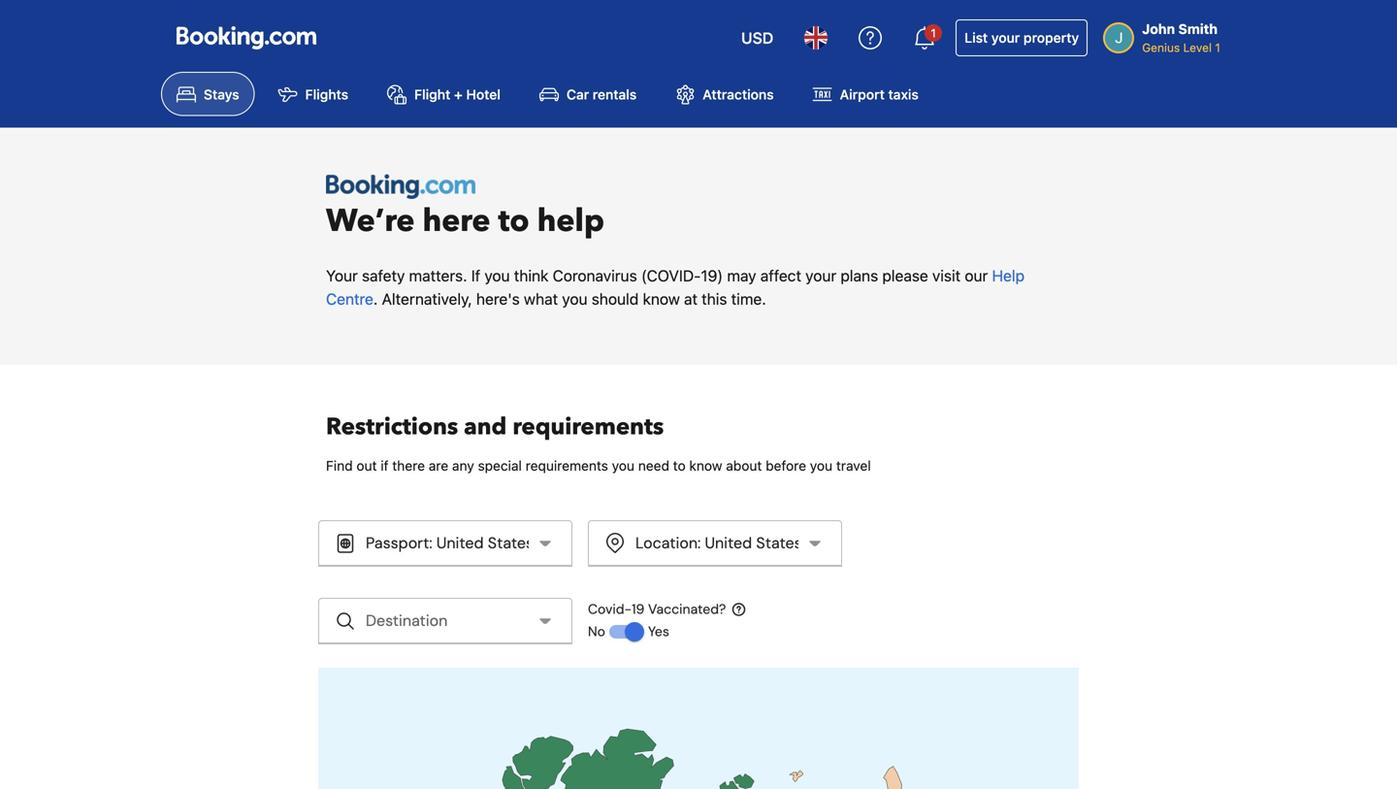 Task type: describe. For each thing, give the bounding box(es) containing it.
please
[[883, 266, 929, 285]]

help centre
[[326, 266, 1025, 308]]

hotel
[[466, 86, 501, 102]]

out
[[357, 458, 377, 474]]

may
[[727, 266, 757, 285]]

rentals
[[593, 86, 637, 102]]

help
[[537, 200, 605, 242]]

1 vertical spatial know
[[690, 458, 723, 474]]

. alternatively, here's what you should know at this time.
[[374, 290, 766, 308]]

any
[[452, 458, 474, 474]]

john smith genius level 1
[[1143, 21, 1221, 54]]

find out if there are any special requirements you need to know about before you travel
[[326, 458, 871, 474]]

your
[[326, 266, 358, 285]]

there
[[392, 458, 425, 474]]

level
[[1184, 41, 1212, 54]]

car rentals
[[567, 86, 637, 102]]

matters.
[[409, 266, 467, 285]]

safety
[[362, 266, 405, 285]]

genius
[[1143, 41, 1180, 54]]

booking.com logo image
[[326, 174, 476, 199]]

airport
[[840, 86, 885, 102]]

flight + hotel
[[414, 86, 501, 102]]

what
[[524, 290, 558, 308]]

flight + hotel link
[[372, 72, 516, 116]]

19)
[[701, 266, 723, 285]]

airport taxis
[[840, 86, 919, 102]]

we're here to help
[[326, 200, 605, 242]]

travel
[[837, 458, 871, 474]]

1 vertical spatial to
[[673, 458, 686, 474]]

you down coronavirus
[[562, 290, 588, 308]]

1 inside button
[[931, 26, 937, 40]]

john
[[1143, 21, 1176, 37]]

alternatively,
[[382, 290, 472, 308]]

list your property
[[965, 30, 1079, 46]]

attractions
[[703, 86, 774, 102]]

here's
[[477, 290, 520, 308]]

.
[[374, 290, 378, 308]]

+
[[454, 86, 463, 102]]

0 horizontal spatial to
[[498, 200, 530, 242]]

(covid-
[[641, 266, 701, 285]]

stays
[[204, 86, 239, 102]]

0 vertical spatial requirements
[[513, 411, 664, 443]]

1 vertical spatial your
[[806, 266, 837, 285]]

and
[[464, 411, 507, 443]]

we're
[[326, 200, 415, 242]]

stays link
[[161, 72, 255, 116]]

coronavirus
[[553, 266, 637, 285]]

usd button
[[730, 15, 785, 61]]

flights link
[[263, 72, 364, 116]]

1 vertical spatial requirements
[[526, 458, 608, 474]]



Task type: vqa. For each thing, say whether or not it's contained in the screenshot.
1st 14
no



Task type: locate. For each thing, give the bounding box(es) containing it.
airport taxis link
[[797, 72, 935, 116]]

find
[[326, 458, 353, 474]]

to right need
[[673, 458, 686, 474]]

restrictions and requirements
[[326, 411, 664, 443]]

1 button
[[902, 15, 948, 61]]

are
[[429, 458, 449, 474]]

you left need
[[612, 458, 635, 474]]

at
[[684, 290, 698, 308]]

flight
[[414, 86, 451, 102]]

know down your safety matters. if you think coronavirus (covid-19) may affect your plans please visit our at the top of the page
[[643, 290, 680, 308]]

1
[[931, 26, 937, 40], [1216, 41, 1221, 54]]

0 horizontal spatial your
[[806, 266, 837, 285]]

think
[[514, 266, 549, 285]]

list
[[965, 30, 988, 46]]

time.
[[732, 290, 766, 308]]

restrictions
[[326, 411, 458, 443]]

if
[[381, 458, 389, 474]]

to
[[498, 200, 530, 242], [673, 458, 686, 474]]

you left the travel
[[810, 458, 833, 474]]

if
[[471, 266, 481, 285]]

1 horizontal spatial your
[[992, 30, 1020, 46]]

0 vertical spatial to
[[498, 200, 530, 242]]

0 vertical spatial your
[[992, 30, 1020, 46]]

visit
[[933, 266, 961, 285]]

1 right level
[[1216, 41, 1221, 54]]

this
[[702, 290, 727, 308]]

know
[[643, 290, 680, 308], [690, 458, 723, 474]]

plans
[[841, 266, 879, 285]]

1 horizontal spatial know
[[690, 458, 723, 474]]

car
[[567, 86, 589, 102]]

0 vertical spatial 1
[[931, 26, 937, 40]]

centre
[[326, 290, 374, 308]]

requirements right special
[[526, 458, 608, 474]]

flights
[[305, 86, 348, 102]]

should
[[592, 290, 639, 308]]

about
[[726, 458, 762, 474]]

1 horizontal spatial 1
[[1216, 41, 1221, 54]]

requirements
[[513, 411, 664, 443], [526, 458, 608, 474]]

1 horizontal spatial to
[[673, 458, 686, 474]]

know left about
[[690, 458, 723, 474]]

1 inside john smith genius level 1
[[1216, 41, 1221, 54]]

your safety matters. if you think coronavirus (covid-19) may affect your plans please visit our
[[326, 266, 992, 285]]

0 vertical spatial know
[[643, 290, 680, 308]]

here
[[423, 200, 491, 242]]

help
[[992, 266, 1025, 285]]

affect
[[761, 266, 802, 285]]

to left help
[[498, 200, 530, 242]]

requirements up find out if there are any special requirements you need to know about before you travel
[[513, 411, 664, 443]]

booking.com online hotel reservations image
[[177, 26, 316, 49]]

property
[[1024, 30, 1079, 46]]

your right list
[[992, 30, 1020, 46]]

usd
[[742, 29, 774, 47]]

help centre link
[[326, 266, 1025, 308]]

1 vertical spatial 1
[[1216, 41, 1221, 54]]

you
[[485, 266, 510, 285], [562, 290, 588, 308], [612, 458, 635, 474], [810, 458, 833, 474]]

special
[[478, 458, 522, 474]]

taxis
[[889, 86, 919, 102]]

car rentals link
[[524, 72, 652, 116]]

1 left list
[[931, 26, 937, 40]]

0 horizontal spatial 1
[[931, 26, 937, 40]]

smith
[[1179, 21, 1218, 37]]

before
[[766, 458, 807, 474]]

you right "if"
[[485, 266, 510, 285]]

need
[[638, 458, 670, 474]]

your left plans
[[806, 266, 837, 285]]

your
[[992, 30, 1020, 46], [806, 266, 837, 285]]

our
[[965, 266, 988, 285]]

attractions link
[[660, 72, 790, 116]]

0 horizontal spatial know
[[643, 290, 680, 308]]

list your property link
[[956, 19, 1088, 56]]



